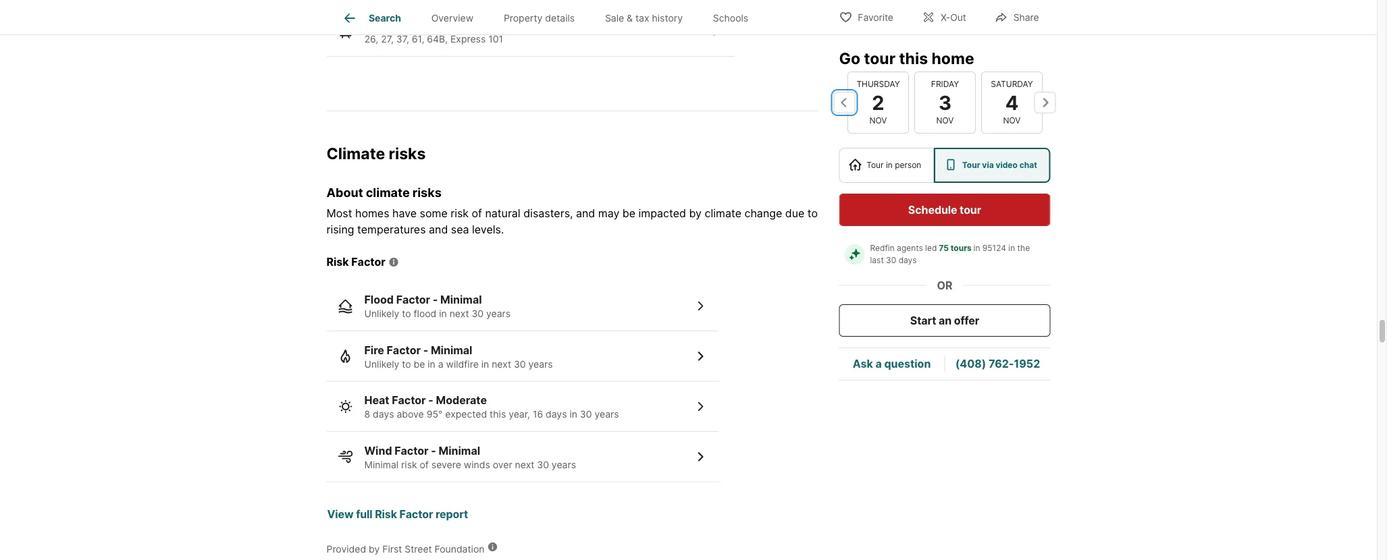 Task type: describe. For each thing, give the bounding box(es) containing it.
tour for schedule
[[960, 203, 982, 216]]

tour for tour via video chat
[[962, 160, 980, 170]]

95124
[[983, 243, 1006, 253]]

of inside wind factor - minimal minimal risk of severe winds over next 30 years
[[420, 459, 429, 471]]

flood
[[364, 293, 394, 307]]

in inside flood factor - minimal unlikely to flood in next 30 years
[[439, 308, 447, 320]]

redfin agents led 75 tours in 95124
[[870, 243, 1006, 253]]

nov for 2
[[869, 116, 887, 126]]

winds
[[464, 459, 490, 471]]

factor for heat
[[392, 394, 426, 407]]

75
[[939, 243, 949, 253]]

property
[[504, 12, 543, 24]]

favorite button
[[828, 3, 905, 31]]

climate risks
[[327, 144, 426, 163]]

years inside wind factor - minimal minimal risk of severe winds over next 30 years
[[552, 459, 576, 471]]

1 horizontal spatial days
[[546, 409, 567, 420]]

37,
[[396, 33, 409, 45]]

tour via video chat
[[962, 160, 1037, 170]]

risk inside wind factor - minimal minimal risk of severe winds over next 30 years
[[401, 459, 417, 471]]

view full risk factor report button
[[327, 499, 469, 531]]

chat
[[1020, 160, 1037, 170]]

over
[[493, 459, 512, 471]]

factor for flood
[[396, 293, 430, 307]]

16
[[533, 409, 543, 420]]

x-out
[[941, 12, 966, 23]]

be inside most homes have some risk of natural disasters, and may be impacted by climate change due to rising temperatures and sea levels.
[[623, 207, 636, 220]]

about
[[327, 185, 363, 200]]

expected
[[445, 409, 487, 420]]

next inside flood factor - minimal unlikely to flood in next 30 years
[[450, 308, 469, 320]]

tour in person option
[[839, 148, 934, 183]]

search link
[[342, 10, 401, 26]]

start an offer button
[[839, 305, 1051, 337]]

27,
[[381, 33, 394, 45]]

- for flood
[[433, 293, 438, 307]]

risk inside button
[[375, 508, 397, 521]]

temperatures
[[357, 223, 426, 236]]

unlikely for fire
[[364, 359, 399, 370]]

report
[[436, 508, 468, 521]]

schedule tour
[[908, 203, 982, 216]]

friday
[[931, 79, 959, 89]]

led
[[925, 243, 937, 253]]

most
[[327, 207, 352, 220]]

property details
[[504, 12, 575, 24]]

climate inside most homes have some risk of natural disasters, and may be impacted by climate change due to rising temperatures and sea levels.
[[705, 207, 742, 220]]

years inside flood factor - minimal unlikely to flood in next 30 years
[[486, 308, 511, 320]]

saturday
[[991, 79, 1033, 89]]

8
[[364, 409, 370, 420]]

unlikely for flood
[[364, 308, 399, 320]]

days inside in the last 30 days
[[899, 256, 917, 265]]

saturday 4 nov
[[991, 79, 1033, 126]]

years inside 'fire factor - minimal unlikely to be in a wildfire in next 30 years'
[[529, 359, 553, 370]]

share
[[1014, 12, 1039, 23]]

30 inside 'fire factor - minimal unlikely to be in a wildfire in next 30 years'
[[514, 359, 526, 370]]

transit
[[364, 18, 402, 32]]

change
[[745, 207, 782, 220]]

(408)
[[956, 358, 986, 371]]

fire
[[364, 344, 384, 357]]

levels.
[[472, 223, 504, 236]]

tax
[[636, 12, 649, 24]]

next inside wind factor - minimal minimal risk of severe winds over next 30 years
[[515, 459, 535, 471]]

26,
[[364, 33, 378, 45]]

be inside 'fire factor - minimal unlikely to be in a wildfire in next 30 years'
[[414, 359, 425, 370]]

- for heat
[[428, 394, 434, 407]]

impacted
[[639, 207, 686, 220]]

flood factor - minimal unlikely to flood in next 30 years
[[364, 293, 511, 320]]

view
[[327, 508, 354, 521]]

nov for 3
[[936, 116, 954, 126]]

above
[[397, 409, 424, 420]]

street
[[405, 544, 432, 555]]

tour for go
[[864, 49, 896, 68]]

30 inside in the last 30 days
[[886, 256, 896, 265]]

sea
[[451, 223, 469, 236]]

thursday
[[856, 79, 900, 89]]

heat
[[364, 394, 389, 407]]

first
[[382, 544, 402, 555]]

express
[[450, 33, 486, 45]]

rising
[[327, 223, 354, 236]]

go
[[839, 49, 861, 68]]

year,
[[509, 409, 530, 420]]

video
[[996, 160, 1018, 170]]

0 vertical spatial climate
[[366, 185, 410, 200]]

of inside most homes have some risk of natural disasters, and may be impacted by climate change due to rising temperatures and sea levels.
[[472, 207, 482, 220]]

in right tours
[[974, 243, 980, 253]]

in inside in the last 30 days
[[1009, 243, 1015, 253]]

factor inside 'view full risk factor report' button
[[400, 508, 433, 521]]

0 horizontal spatial days
[[373, 409, 394, 420]]

0 horizontal spatial and
[[429, 223, 448, 236]]

factor for fire
[[387, 344, 421, 357]]

most homes have some risk of natural disasters, and may be impacted by climate change due to rising temperatures and sea levels.
[[327, 207, 818, 236]]

disasters,
[[524, 207, 573, 220]]

to for fire factor - minimal
[[402, 359, 411, 370]]

start
[[910, 314, 936, 327]]

provided by first street foundation
[[327, 544, 485, 555]]

30 inside flood factor - minimal unlikely to flood in next 30 years
[[472, 308, 484, 320]]

x-out button
[[910, 3, 978, 31]]

previous image
[[834, 92, 855, 113]]

minimal for flood factor - minimal
[[440, 293, 482, 307]]

severe
[[432, 459, 461, 471]]

the
[[1018, 243, 1030, 253]]

in the last 30 days
[[870, 243, 1032, 265]]

tour for tour in person
[[867, 160, 884, 170]]

tab list containing search
[[327, 0, 774, 34]]

in inside heat factor - moderate 8 days above 95° expected this year, 16 days in 30 years
[[570, 409, 577, 420]]

risk inside most homes have some risk of natural disasters, and may be impacted by climate change due to rising temperatures and sea levels.
[[451, 207, 469, 220]]

64b,
[[427, 33, 448, 45]]

homes
[[355, 207, 389, 220]]



Task type: vqa. For each thing, say whether or not it's contained in the screenshot.


Task type: locate. For each thing, give the bounding box(es) containing it.
factor up flood
[[396, 293, 430, 307]]

in left person on the right top
[[886, 160, 893, 170]]

sale
[[605, 12, 624, 24]]

factor inside 'fire factor - minimal unlikely to be in a wildfire in next 30 years'
[[387, 344, 421, 357]]

risk
[[327, 256, 349, 269], [375, 508, 397, 521]]

factor up the above
[[392, 394, 426, 407]]

to inside flood factor - minimal unlikely to flood in next 30 years
[[402, 308, 411, 320]]

tour in person
[[867, 160, 922, 170]]

search
[[369, 12, 401, 24]]

1 horizontal spatial risk
[[451, 207, 469, 220]]

flood
[[414, 308, 437, 320]]

a right ask
[[876, 358, 882, 371]]

factor inside heat factor - moderate 8 days above 95° expected this year, 16 days in 30 years
[[392, 394, 426, 407]]

(408) 762-1952 link
[[956, 358, 1040, 371]]

risk left the severe
[[401, 459, 417, 471]]

tour inside option
[[962, 160, 980, 170]]

factor for risk
[[351, 256, 386, 269]]

1 horizontal spatial tour
[[960, 203, 982, 216]]

to left flood
[[402, 308, 411, 320]]

go tour this home
[[839, 49, 974, 68]]

1 horizontal spatial of
[[472, 207, 482, 220]]

- inside 'fire factor - minimal unlikely to be in a wildfire in next 30 years'
[[423, 344, 428, 357]]

61,
[[412, 33, 424, 45]]

minimal up wildfire
[[431, 344, 472, 357]]

factor right 'fire'
[[387, 344, 421, 357]]

2 nov from the left
[[936, 116, 954, 126]]

nov inside the thursday 2 nov
[[869, 116, 887, 126]]

tab list
[[327, 0, 774, 34]]

nov inside saturday 4 nov
[[1003, 116, 1021, 126]]

list box
[[839, 148, 1051, 183]]

- for wind
[[431, 444, 436, 458]]

tour left person on the right top
[[867, 160, 884, 170]]

- up flood
[[433, 293, 438, 307]]

next right flood
[[450, 308, 469, 320]]

minimal up 'fire factor - minimal unlikely to be in a wildfire in next 30 years'
[[440, 293, 482, 307]]

to up the above
[[402, 359, 411, 370]]

history
[[652, 12, 683, 24]]

1952
[[1014, 358, 1040, 371]]

minimal
[[440, 293, 482, 307], [431, 344, 472, 357], [439, 444, 480, 458], [364, 459, 399, 471]]

schools tab
[[698, 2, 764, 34]]

days down the heat
[[373, 409, 394, 420]]

schools
[[713, 12, 748, 24]]

to inside 'fire factor - minimal unlikely to be in a wildfire in next 30 years'
[[402, 359, 411, 370]]

schedule tour button
[[839, 194, 1051, 226]]

climate left "change"
[[705, 207, 742, 220]]

0 vertical spatial and
[[576, 207, 595, 220]]

0 vertical spatial tour
[[864, 49, 896, 68]]

property details tab
[[489, 2, 590, 34]]

30 inside heat factor - moderate 8 days above 95° expected this year, 16 days in 30 years
[[580, 409, 592, 420]]

unlikely inside flood factor - minimal unlikely to flood in next 30 years
[[364, 308, 399, 320]]

days down agents
[[899, 256, 917, 265]]

3
[[938, 91, 951, 114]]

to inside most homes have some risk of natural disasters, and may be impacted by climate change due to rising temperatures and sea levels.
[[808, 207, 818, 220]]

in right 16
[[570, 409, 577, 420]]

1 vertical spatial next
[[492, 359, 511, 370]]

to
[[808, 207, 818, 220], [402, 308, 411, 320], [402, 359, 411, 370]]

climate
[[366, 185, 410, 200], [705, 207, 742, 220]]

fire factor - minimal unlikely to be in a wildfire in next 30 years
[[364, 344, 553, 370]]

30 right 16
[[580, 409, 592, 420]]

be left wildfire
[[414, 359, 425, 370]]

1 horizontal spatial and
[[576, 207, 595, 220]]

1 nov from the left
[[869, 116, 887, 126]]

nov inside 'friday 3 nov'
[[936, 116, 954, 126]]

wildfire
[[446, 359, 479, 370]]

factor
[[351, 256, 386, 269], [396, 293, 430, 307], [387, 344, 421, 357], [392, 394, 426, 407], [395, 444, 429, 458], [400, 508, 433, 521]]

1 vertical spatial and
[[429, 223, 448, 236]]

of up levels.
[[472, 207, 482, 220]]

tour via video chat option
[[934, 148, 1051, 183]]

2 horizontal spatial days
[[899, 256, 917, 265]]

tour left via at the right of the page
[[962, 160, 980, 170]]

redfin
[[870, 243, 895, 253]]

unlikely down flood at the bottom left of page
[[364, 308, 399, 320]]

in right flood
[[439, 308, 447, 320]]

0 horizontal spatial next
[[450, 308, 469, 320]]

minimal for fire factor - minimal
[[431, 344, 472, 357]]

an
[[939, 314, 952, 327]]

minimal inside 'fire factor - minimal unlikely to be in a wildfire in next 30 years'
[[431, 344, 472, 357]]

minimal inside flood factor - minimal unlikely to flood in next 30 years
[[440, 293, 482, 307]]

share button
[[983, 3, 1051, 31]]

101
[[488, 33, 503, 45]]

next right wildfire
[[492, 359, 511, 370]]

this inside heat factor - moderate 8 days above 95° expected this year, 16 days in 30 years
[[490, 409, 506, 420]]

in
[[886, 160, 893, 170], [974, 243, 980, 253], [1009, 243, 1015, 253], [439, 308, 447, 320], [428, 359, 436, 370], [481, 359, 489, 370], [570, 409, 577, 420]]

risk factor
[[327, 256, 386, 269]]

person
[[895, 160, 922, 170]]

None button
[[847, 71, 909, 134], [914, 71, 976, 134], [981, 71, 1043, 134], [847, 71, 909, 134], [914, 71, 976, 134], [981, 71, 1043, 134]]

in left wildfire
[[428, 359, 436, 370]]

0 horizontal spatial of
[[420, 459, 429, 471]]

this left year,
[[490, 409, 506, 420]]

762-
[[989, 358, 1014, 371]]

minimal for wind factor - minimal
[[439, 444, 480, 458]]

of left the severe
[[420, 459, 429, 471]]

factor up flood at the bottom left of page
[[351, 256, 386, 269]]

tour inside "button"
[[960, 203, 982, 216]]

nov
[[869, 116, 887, 126], [936, 116, 954, 126], [1003, 116, 1021, 126]]

- down flood
[[423, 344, 428, 357]]

unlikely down 'fire'
[[364, 359, 399, 370]]

have
[[392, 207, 417, 220]]

by left 'first'
[[369, 544, 380, 555]]

risk down rising
[[327, 256, 349, 269]]

last
[[870, 256, 884, 265]]

1 vertical spatial risk
[[375, 508, 397, 521]]

sale & tax history
[[605, 12, 683, 24]]

list box containing tour in person
[[839, 148, 1051, 183]]

0 horizontal spatial risk
[[327, 256, 349, 269]]

1 vertical spatial unlikely
[[364, 359, 399, 370]]

0 vertical spatial risk
[[327, 256, 349, 269]]

ask a question
[[853, 358, 931, 371]]

2 horizontal spatial next
[[515, 459, 535, 471]]

provided
[[327, 544, 366, 555]]

1 vertical spatial of
[[420, 459, 429, 471]]

1 vertical spatial to
[[402, 308, 411, 320]]

- inside heat factor - moderate 8 days above 95° expected this year, 16 days in 30 years
[[428, 394, 434, 407]]

a inside 'fire factor - minimal unlikely to be in a wildfire in next 30 years'
[[438, 359, 444, 370]]

- up the severe
[[431, 444, 436, 458]]

this left home
[[899, 49, 928, 68]]

factor up street
[[400, 508, 433, 521]]

wind factor - minimal minimal risk of severe winds over next 30 years
[[364, 444, 576, 471]]

tour inside 'option'
[[867, 160, 884, 170]]

- inside wind factor - minimal minimal risk of severe winds over next 30 years
[[431, 444, 436, 458]]

natural
[[485, 207, 521, 220]]

minimal down wind
[[364, 459, 399, 471]]

and
[[576, 207, 595, 220], [429, 223, 448, 236]]

transit 26, 27, 37, 61, 64b, express 101
[[364, 18, 503, 45]]

thursday 2 nov
[[856, 79, 900, 126]]

start an offer
[[910, 314, 980, 327]]

be right may
[[623, 207, 636, 220]]

0 vertical spatial next
[[450, 308, 469, 320]]

risk right the full
[[375, 508, 397, 521]]

0 horizontal spatial be
[[414, 359, 425, 370]]

0 horizontal spatial nov
[[869, 116, 887, 126]]

factor right wind
[[395, 444, 429, 458]]

factor inside flood factor - minimal unlikely to flood in next 30 years
[[396, 293, 430, 307]]

- for fire
[[423, 344, 428, 357]]

30 up year,
[[514, 359, 526, 370]]

0 horizontal spatial a
[[438, 359, 444, 370]]

x-
[[941, 12, 950, 23]]

1 vertical spatial tour
[[960, 203, 982, 216]]

details
[[545, 12, 575, 24]]

0 horizontal spatial climate
[[366, 185, 410, 200]]

heat factor - moderate 8 days above 95° expected this year, 16 days in 30 years
[[364, 394, 619, 420]]

foundation
[[435, 544, 485, 555]]

1 unlikely from the top
[[364, 308, 399, 320]]

climate up homes
[[366, 185, 410, 200]]

3 nov from the left
[[1003, 116, 1021, 126]]

and left may
[[576, 207, 595, 220]]

- up 95°
[[428, 394, 434, 407]]

(408) 762-1952
[[956, 358, 1040, 371]]

nov down 2
[[869, 116, 887, 126]]

risk up sea
[[451, 207, 469, 220]]

climate
[[327, 144, 385, 163]]

1 horizontal spatial this
[[899, 49, 928, 68]]

tour up thursday
[[864, 49, 896, 68]]

to for flood factor - minimal
[[402, 308, 411, 320]]

view full risk factor report
[[327, 508, 468, 521]]

in inside 'option'
[[886, 160, 893, 170]]

overview tab
[[416, 2, 489, 34]]

in left the
[[1009, 243, 1015, 253]]

0 vertical spatial of
[[472, 207, 482, 220]]

1 horizontal spatial next
[[492, 359, 511, 370]]

0 vertical spatial risk
[[451, 207, 469, 220]]

unlikely inside 'fire factor - minimal unlikely to be in a wildfire in next 30 years'
[[364, 359, 399, 370]]

question
[[884, 358, 931, 371]]

years inside heat factor - moderate 8 days above 95° expected this year, 16 days in 30 years
[[595, 409, 619, 420]]

0 horizontal spatial tour
[[864, 49, 896, 68]]

1 vertical spatial risks
[[413, 185, 442, 200]]

1 horizontal spatial be
[[623, 207, 636, 220]]

ask
[[853, 358, 873, 371]]

due
[[785, 207, 805, 220]]

nov down 4
[[1003, 116, 1021, 126]]

in right wildfire
[[481, 359, 489, 370]]

overview
[[431, 12, 474, 24]]

home
[[932, 49, 974, 68]]

1 horizontal spatial risk
[[375, 508, 397, 521]]

1 vertical spatial climate
[[705, 207, 742, 220]]

0 vertical spatial be
[[623, 207, 636, 220]]

30
[[886, 256, 896, 265], [472, 308, 484, 320], [514, 359, 526, 370], [580, 409, 592, 420], [537, 459, 549, 471]]

moderate
[[436, 394, 487, 407]]

sale & tax history tab
[[590, 2, 698, 34]]

&
[[627, 12, 633, 24]]

this
[[899, 49, 928, 68], [490, 409, 506, 420]]

2
[[872, 91, 884, 114]]

minimal up the severe
[[439, 444, 480, 458]]

0 horizontal spatial tour
[[867, 160, 884, 170]]

2 horizontal spatial nov
[[1003, 116, 1021, 126]]

0 horizontal spatial by
[[369, 544, 380, 555]]

1 vertical spatial this
[[490, 409, 506, 420]]

30 right over
[[537, 459, 549, 471]]

2 vertical spatial to
[[402, 359, 411, 370]]

by right impacted
[[689, 207, 702, 220]]

0 vertical spatial to
[[808, 207, 818, 220]]

1 horizontal spatial by
[[689, 207, 702, 220]]

out
[[950, 12, 966, 23]]

0 vertical spatial by
[[689, 207, 702, 220]]

factor inside wind factor - minimal minimal risk of severe winds over next 30 years
[[395, 444, 429, 458]]

- inside flood factor - minimal unlikely to flood in next 30 years
[[433, 293, 438, 307]]

30 inside wind factor - minimal minimal risk of severe winds over next 30 years
[[537, 459, 549, 471]]

1 vertical spatial risk
[[401, 459, 417, 471]]

30 right 'last'
[[886, 256, 896, 265]]

by inside most homes have some risk of natural disasters, and may be impacted by climate change due to rising temperatures and sea levels.
[[689, 207, 702, 220]]

2 tour from the left
[[962, 160, 980, 170]]

4
[[1005, 91, 1018, 114]]

wind
[[364, 444, 392, 458]]

to right due
[[808, 207, 818, 220]]

1 vertical spatial by
[[369, 544, 380, 555]]

95°
[[427, 409, 443, 420]]

0 horizontal spatial this
[[490, 409, 506, 420]]

30 up 'fire factor - minimal unlikely to be in a wildfire in next 30 years'
[[472, 308, 484, 320]]

a left wildfire
[[438, 359, 444, 370]]

offer
[[954, 314, 980, 327]]

about climate risks
[[327, 185, 442, 200]]

risks up about climate risks
[[389, 144, 426, 163]]

unlikely
[[364, 308, 399, 320], [364, 359, 399, 370]]

tour right schedule
[[960, 203, 982, 216]]

factor for wind
[[395, 444, 429, 458]]

1 vertical spatial be
[[414, 359, 425, 370]]

nov for 4
[[1003, 116, 1021, 126]]

next
[[450, 308, 469, 320], [492, 359, 511, 370], [515, 459, 535, 471]]

may
[[598, 207, 620, 220]]

1 horizontal spatial a
[[876, 358, 882, 371]]

days right 16
[[546, 409, 567, 420]]

via
[[982, 160, 994, 170]]

0 vertical spatial unlikely
[[364, 308, 399, 320]]

nov down 3
[[936, 116, 954, 126]]

and down some
[[429, 223, 448, 236]]

1 tour from the left
[[867, 160, 884, 170]]

next right over
[[515, 459, 535, 471]]

friday 3 nov
[[931, 79, 959, 126]]

2 unlikely from the top
[[364, 359, 399, 370]]

1 horizontal spatial tour
[[962, 160, 980, 170]]

2 vertical spatial next
[[515, 459, 535, 471]]

1 horizontal spatial climate
[[705, 207, 742, 220]]

0 horizontal spatial risk
[[401, 459, 417, 471]]

0 vertical spatial this
[[899, 49, 928, 68]]

next image
[[1034, 92, 1056, 113]]

tours
[[951, 243, 972, 253]]

risks up some
[[413, 185, 442, 200]]

next inside 'fire factor - minimal unlikely to be in a wildfire in next 30 years'
[[492, 359, 511, 370]]

1 horizontal spatial nov
[[936, 116, 954, 126]]

0 vertical spatial risks
[[389, 144, 426, 163]]



